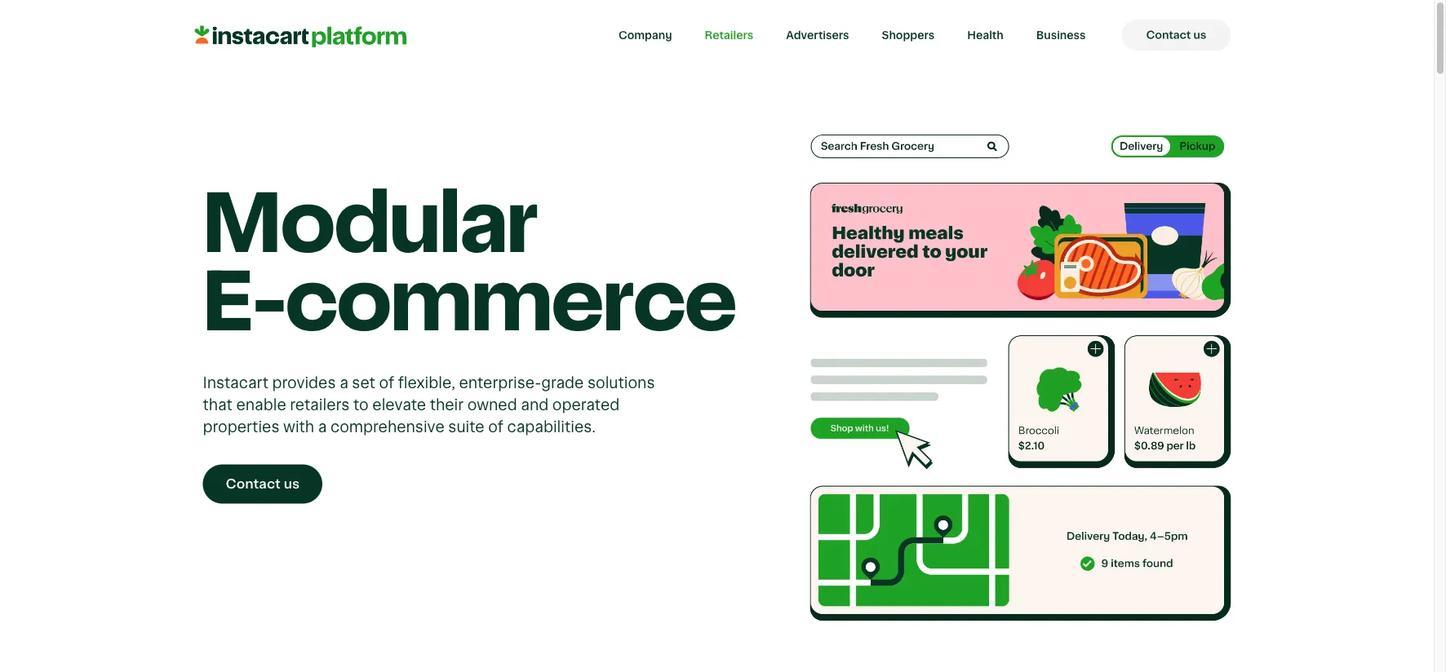 Task type: vqa. For each thing, say whether or not it's contained in the screenshot.
All at the right of page
no



Task type: locate. For each thing, give the bounding box(es) containing it.
1 horizontal spatial contact us link
[[1122, 20, 1232, 51]]

1 horizontal spatial contact
[[1147, 29, 1191, 41]]

0 vertical spatial a
[[340, 375, 348, 391]]

contact
[[1147, 29, 1191, 41], [226, 477, 281, 491]]

0 vertical spatial contact
[[1147, 29, 1191, 41]]

shoppers
[[882, 29, 935, 41]]

0 horizontal spatial of
[[379, 375, 394, 391]]

business
[[1037, 29, 1086, 41]]

modular
[[203, 185, 538, 267]]

of
[[379, 375, 394, 391], [488, 420, 504, 435]]

1 vertical spatial contact
[[226, 477, 281, 491]]

contact us link
[[1122, 20, 1232, 51], [203, 465, 323, 504]]

properties
[[203, 420, 280, 435]]

commerce
[[286, 263, 737, 345]]

1 vertical spatial a
[[318, 420, 327, 435]]

a left set
[[340, 375, 348, 391]]

1 horizontal spatial a
[[340, 375, 348, 391]]

of right set
[[379, 375, 394, 391]]

retailers
[[705, 29, 754, 41]]

1 vertical spatial us
[[284, 477, 300, 491]]

0 horizontal spatial contact
[[226, 477, 281, 491]]

retailers button
[[689, 20, 770, 51]]

1 horizontal spatial contact us
[[1147, 29, 1207, 41]]

company button
[[602, 20, 689, 51]]

0 horizontal spatial contact us link
[[203, 465, 323, 504]]

and
[[521, 398, 549, 413]]

1 vertical spatial of
[[488, 420, 504, 435]]

advertisers button
[[770, 20, 866, 51]]

0 horizontal spatial a
[[318, 420, 327, 435]]

to
[[354, 398, 369, 413]]

contact us
[[1147, 29, 1207, 41], [226, 477, 300, 491]]

advertisers
[[786, 29, 850, 41]]

that
[[203, 398, 233, 413]]

us
[[1194, 29, 1207, 41], [284, 477, 300, 491]]

0 vertical spatial contact us link
[[1122, 20, 1232, 51]]

comprehensive
[[331, 420, 445, 435]]

of down owned
[[488, 420, 504, 435]]

a down the retailers on the left bottom of page
[[318, 420, 327, 435]]

1 vertical spatial contact us
[[226, 477, 300, 491]]

1 horizontal spatial of
[[488, 420, 504, 435]]

health button
[[951, 20, 1020, 51]]

owned
[[468, 398, 517, 413]]

shoppers button
[[866, 20, 951, 51]]

0 horizontal spatial contact us
[[226, 477, 300, 491]]

a
[[340, 375, 348, 391], [318, 420, 327, 435]]

1 horizontal spatial us
[[1194, 29, 1207, 41]]



Task type: describe. For each thing, give the bounding box(es) containing it.
enable
[[236, 398, 286, 413]]

contact for the contact us link to the bottom
[[226, 477, 281, 491]]

their
[[430, 398, 464, 413]]

enterprise-
[[459, 375, 541, 391]]

instacart
[[203, 375, 269, 391]]

grade
[[541, 375, 584, 391]]

0 horizontal spatial us
[[284, 477, 300, 491]]

elevate
[[373, 398, 426, 413]]

provides
[[272, 375, 336, 391]]

0 vertical spatial us
[[1194, 29, 1207, 41]]

retailers
[[290, 398, 350, 413]]

operated
[[553, 398, 620, 413]]

instacart provides a set of flexible, enterprise-grade solutions that enable retailers to elevate their owned and operated properties with a comprehensive suite of capabilities.
[[203, 375, 655, 435]]

0 vertical spatial contact us
[[1147, 29, 1207, 41]]

solutions
[[588, 375, 655, 391]]

capabilities.
[[507, 420, 596, 435]]

set
[[352, 375, 375, 391]]

contact for topmost the contact us link
[[1147, 29, 1191, 41]]

business button
[[1020, 20, 1103, 51]]

0 vertical spatial of
[[379, 375, 394, 391]]

company
[[619, 29, 672, 41]]

flexible,
[[398, 375, 455, 391]]

modular e-commerce
[[203, 185, 737, 345]]

1 vertical spatial contact us link
[[203, 465, 323, 504]]

e-
[[203, 263, 286, 345]]

with
[[283, 420, 314, 435]]

health
[[968, 29, 1004, 41]]

suite
[[448, 420, 485, 435]]



